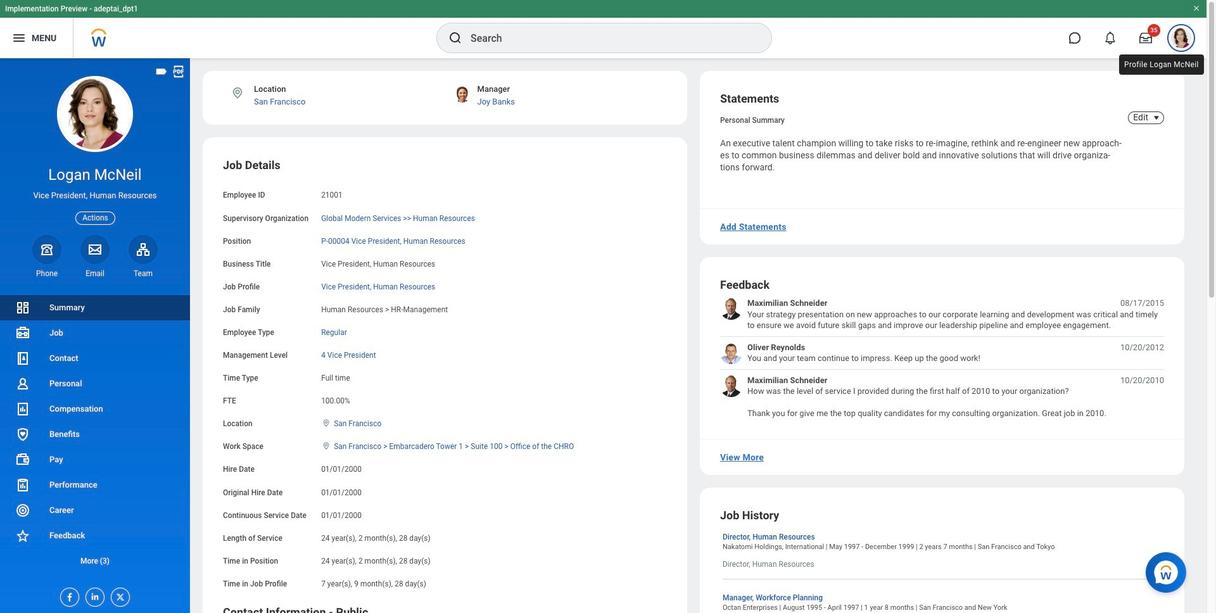 Task type: locate. For each thing, give the bounding box(es) containing it.
2 employee's photo (maximilian schneider) image from the top
[[721, 375, 743, 397]]

feedback image
[[15, 528, 30, 544]]

2 vertical spatial location image
[[321, 442, 332, 451]]

group
[[223, 158, 667, 590]]

employee's photo (maximilian schneider) image
[[721, 298, 743, 320], [721, 375, 743, 397]]

facebook image
[[61, 589, 75, 603]]

list
[[0, 295, 190, 574], [721, 298, 1165, 419]]

location image
[[231, 86, 245, 100], [321, 419, 332, 428], [321, 442, 332, 451]]

team logan mcneil element
[[129, 269, 158, 279]]

0 horizontal spatial list
[[0, 295, 190, 574]]

banner
[[0, 0, 1207, 58]]

tooltip
[[1117, 52, 1207, 77]]

personal image
[[15, 376, 30, 392]]

Search Workday  search field
[[471, 24, 746, 52]]

job image
[[15, 326, 30, 341]]

mail image
[[87, 242, 103, 257]]

view team image
[[136, 242, 151, 257]]

profile logan mcneil image
[[1172, 28, 1192, 51]]

caret down image
[[1150, 113, 1165, 123]]

1 horizontal spatial list
[[721, 298, 1165, 419]]

compensation image
[[15, 402, 30, 417]]

career image
[[15, 503, 30, 518]]

summary image
[[15, 300, 30, 316]]

1 vertical spatial employee's photo (maximilian schneider) image
[[721, 375, 743, 397]]

0 vertical spatial employee's photo (maximilian schneider) image
[[721, 298, 743, 320]]

1 employee's photo (maximilian schneider) image from the top
[[721, 298, 743, 320]]

tag image
[[155, 65, 169, 79]]

employee's photo (maximilian schneider) image up employee's photo (oliver reynolds)
[[721, 298, 743, 320]]

employee's photo (maximilian schneider) image down employee's photo (oliver reynolds)
[[721, 375, 743, 397]]

contact image
[[15, 351, 30, 366]]

phone logan mcneil element
[[32, 269, 61, 279]]

personal summary element
[[721, 113, 785, 125]]



Task type: vqa. For each thing, say whether or not it's contained in the screenshot.
sort "IMAGE"
no



Task type: describe. For each thing, give the bounding box(es) containing it.
notifications large image
[[1105, 32, 1117, 44]]

benefits image
[[15, 427, 30, 442]]

inbox large image
[[1140, 32, 1153, 44]]

x image
[[112, 589, 125, 603]]

1 vertical spatial location image
[[321, 419, 332, 428]]

justify image
[[11, 30, 27, 46]]

phone image
[[38, 242, 56, 257]]

performance image
[[15, 478, 30, 493]]

full time element
[[321, 371, 350, 383]]

email logan mcneil element
[[80, 269, 110, 279]]

0 vertical spatial location image
[[231, 86, 245, 100]]

close environment banner image
[[1193, 4, 1201, 12]]

linkedin image
[[86, 589, 100, 602]]

navigation pane region
[[0, 58, 190, 613]]

search image
[[448, 30, 463, 46]]

employee's photo (oliver reynolds) image
[[721, 342, 743, 364]]

pay image
[[15, 452, 30, 468]]

view printable version (pdf) image
[[172, 65, 186, 79]]



